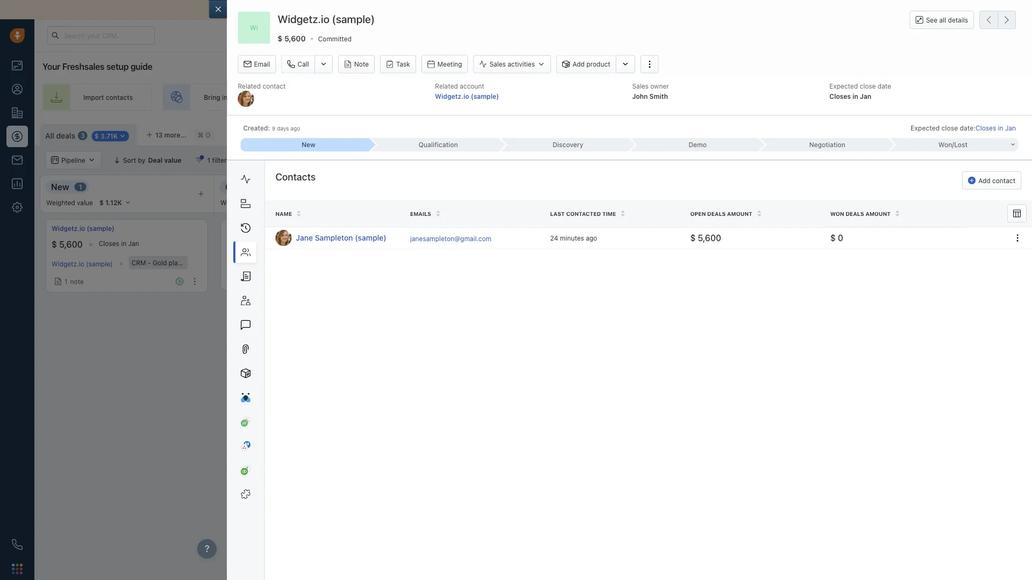 Task type: vqa. For each thing, say whether or not it's contained in the screenshot.
the "Weighted"
no



Task type: describe. For each thing, give the bounding box(es) containing it.
import deals group
[[897, 124, 974, 142]]

enable
[[424, 5, 448, 14]]

(sample) up the closes in jan
[[87, 225, 114, 233]]

-
[[148, 259, 151, 267]]

sequence
[[664, 94, 694, 101]]

import for import contacts
[[83, 94, 104, 101]]

settings button
[[845, 124, 892, 142]]

deals for import
[[934, 130, 951, 137]]

(sample) down name
[[257, 225, 284, 233]]

sync
[[474, 5, 491, 14]]

1 horizontal spatial your
[[522, 94, 536, 101]]

add deal button
[[980, 124, 1027, 142]]

all deals 3
[[45, 131, 85, 140]]

contacts
[[276, 171, 316, 183]]

name
[[276, 211, 292, 217]]

$ 3,200
[[732, 240, 763, 250]]

2 horizontal spatial 5,600
[[698, 233, 722, 243]]

1 filter applied
[[207, 156, 251, 164]]

$ 0
[[831, 233, 844, 243]]

related account widgetz.io (sample)
[[435, 82, 499, 100]]

call
[[298, 61, 309, 68]]

all for deal
[[277, 156, 285, 164]]

lost
[[955, 141, 968, 149]]

0 horizontal spatial note
[[70, 278, 84, 286]]

closes in jan
[[99, 240, 139, 248]]

emails
[[410, 211, 431, 217]]

(sample) up committed
[[332, 13, 375, 25]]

1 horizontal spatial days
[[815, 240, 829, 248]]

meeting
[[438, 61, 462, 68]]

import deals button
[[897, 124, 956, 142]]

won / lost
[[939, 141, 968, 149]]

1 horizontal spatial 1 note
[[239, 276, 259, 283]]

qualification inside qualification link
[[419, 141, 458, 149]]

related for related account widgetz.io (sample)
[[435, 82, 458, 90]]

all deal owners button
[[258, 151, 332, 169]]

new inside new link
[[302, 141, 316, 149]]

john
[[632, 92, 648, 100]]

won deals amount
[[831, 211, 891, 217]]

email
[[254, 61, 270, 68]]

2 leads from the left
[[495, 94, 512, 101]]

close image
[[1016, 7, 1022, 12]]

demo
[[689, 141, 707, 149]]

o
[[205, 131, 210, 139]]

set up your sales pipeline
[[765, 94, 845, 101]]

sales owner john smith
[[632, 82, 669, 100]]

connect your mailbox to improve deliverability and enable 2-way sync of email conversations.
[[243, 5, 575, 14]]

24 minutes ago
[[550, 235, 597, 242]]

all
[[940, 16, 946, 24]]

create sales sequence link
[[583, 84, 714, 111]]

jane
[[296, 234, 313, 243]]

contacted
[[566, 211, 601, 217]]

closes for $ 5,600
[[99, 240, 119, 248]]

new link
[[241, 138, 370, 152]]

deals for open
[[708, 211, 726, 217]]

expected close date: closes in jan
[[911, 124, 1016, 132]]

jane sampleton (sample)
[[296, 234, 387, 243]]

0 horizontal spatial $ 5,600
[[52, 240, 83, 250]]

deals for all
[[56, 131, 75, 140]]

closes in jan link
[[976, 124, 1016, 133]]

container_wx8msf4aqz5i3rn1 image inside quotas and forecasting link
[[878, 156, 886, 164]]

1 horizontal spatial $ 5,600
[[278, 34, 306, 43]]

13 more...
[[155, 131, 186, 139]]

crm - gold plan monthly (sample)
[[132, 259, 236, 267]]

minutes
[[560, 235, 584, 242]]

plan
[[169, 259, 182, 267]]

sales for sales activities
[[490, 61, 506, 68]]

discovery
[[553, 141, 584, 149]]

sales for sales owner john smith
[[632, 82, 649, 90]]

created:
[[243, 124, 270, 132]]

1 horizontal spatial 5,600
[[284, 34, 306, 43]]

techcave (sample) link
[[732, 224, 791, 233]]

days inside created: 9 days ago
[[277, 125, 289, 132]]

(sample) inside related account widgetz.io (sample)
[[471, 92, 499, 100]]

deals for won
[[846, 211, 864, 217]]

ago inside created: 9 days ago
[[291, 125, 300, 132]]

0 horizontal spatial qualification
[[225, 182, 277, 192]]

add deal inside 'button'
[[994, 130, 1022, 137]]

quotas
[[888, 156, 911, 164]]

1 acme inc (sample) link from the top
[[226, 224, 284, 233]]

activities
[[508, 61, 535, 68]]

1 inside button
[[207, 156, 210, 164]]

1 filter applied button
[[188, 151, 258, 169]]

amount for open deals amount
[[727, 211, 753, 217]]

jane sampleton (sample) link
[[296, 233, 400, 244]]

2 inc from the top
[[245, 259, 254, 267]]

monthly
[[183, 259, 208, 267]]

way
[[458, 5, 472, 14]]

forecasting
[[926, 156, 963, 164]]

freshworks switcher image
[[12, 564, 23, 575]]

janesampleton@gmail.com
[[410, 235, 492, 243]]

add inside 'button'
[[994, 130, 1007, 137]]

see
[[926, 16, 938, 24]]

filter
[[212, 156, 227, 164]]

13
[[155, 131, 163, 139]]

widgetz.io inside related account widgetz.io (sample)
[[435, 92, 469, 100]]

import contacts
[[83, 94, 133, 101]]

pipeline
[[821, 94, 845, 101]]

bring
[[204, 94, 220, 101]]

won for won / lost
[[939, 141, 952, 149]]

negotiation
[[810, 141, 846, 149]]

owners
[[302, 156, 325, 164]]

phone image
[[12, 540, 23, 551]]

related for related contact
[[238, 82, 261, 90]]

sales activities
[[490, 61, 535, 68]]

1 leads from the left
[[255, 94, 272, 101]]

settings
[[861, 130, 886, 137]]

0 horizontal spatial 1 note
[[65, 278, 84, 286]]

janesampleton@gmail.com link
[[410, 233, 492, 244]]

discovery link
[[500, 138, 630, 152]]

1 acme inc (sample) from the top
[[226, 225, 284, 233]]

quotas and forecasting
[[888, 156, 963, 164]]

create
[[624, 94, 645, 101]]

in for closes in jan
[[121, 240, 126, 248]]

1 vertical spatial widgetz.io (sample)
[[52, 225, 114, 233]]

closes for $ 100
[[265, 240, 285, 248]]

in for closes in 7 days
[[802, 240, 807, 248]]

container_wx8msf4aqz5i3rn1 image inside settings popup button
[[850, 130, 858, 137]]

add product button
[[557, 55, 616, 73]]

time
[[603, 211, 616, 217]]

negotiation link
[[760, 138, 889, 152]]

demo link
[[630, 138, 760, 152]]

in for closes in nov
[[287, 240, 293, 248]]

3
[[81, 132, 85, 140]]

1 vertical spatial widgetz.io (sample) link
[[52, 224, 114, 233]]

jan for expected close date: closes in jan
[[1006, 124, 1016, 132]]

email image
[[926, 31, 933, 40]]

add product
[[573, 61, 611, 68]]

0 vertical spatial and
[[409, 5, 422, 14]]

product
[[587, 61, 611, 68]]

owner
[[651, 82, 669, 90]]



Task type: locate. For each thing, give the bounding box(es) containing it.
jan up crm
[[128, 240, 139, 248]]

5,600 up call button
[[284, 34, 306, 43]]

0 vertical spatial won
[[939, 141, 952, 149]]

leads
[[255, 94, 272, 101], [495, 94, 512, 101]]

container_wx8msf4aqz5i3rn1 image right applied
[[265, 156, 273, 164]]

2 related from the left
[[435, 82, 458, 90]]

sales inside sales owner john smith
[[632, 82, 649, 90]]

widgetz.io (sample) up the closes in jan
[[52, 225, 114, 233]]

1 vertical spatial contact
[[993, 177, 1016, 184]]

guide
[[131, 62, 152, 72]]

0 vertical spatial new
[[302, 141, 316, 149]]

widgetz.io (sample) link up the closes in jan
[[52, 224, 114, 233]]

widgetz.io
[[278, 13, 330, 25], [435, 92, 469, 100], [52, 225, 85, 233], [52, 260, 84, 268]]

0 vertical spatial sales
[[490, 61, 506, 68]]

0 vertical spatial inc
[[246, 225, 255, 233]]

contact inside add contact button
[[993, 177, 1016, 184]]

0 vertical spatial jan
[[860, 92, 872, 100]]

nov
[[294, 240, 306, 248]]

container_wx8msf4aqz5i3rn1 image left "filter" on the left
[[195, 156, 203, 164]]

acme inc (sample) link up 100
[[226, 224, 284, 233]]

$
[[278, 34, 283, 43], [691, 233, 696, 243], [831, 233, 836, 243], [52, 240, 57, 250], [226, 240, 232, 250], [732, 240, 738, 250]]

(sample) down $ 100
[[210, 259, 236, 267]]

created: 9 days ago
[[243, 124, 300, 132]]

in inside expected close date closes in jan
[[853, 92, 859, 100]]

1 horizontal spatial and
[[913, 156, 924, 164]]

in for bring in website leads
[[222, 94, 228, 101]]

widgetz.io (sample) link
[[435, 92, 499, 100], [52, 224, 114, 233], [52, 260, 113, 268]]

0 horizontal spatial container_wx8msf4aqz5i3rn1 image
[[195, 156, 203, 164]]

related down meeting button
[[435, 82, 458, 90]]

contact down email
[[263, 82, 286, 90]]

contact for related contact
[[263, 82, 286, 90]]

1 vertical spatial expected
[[911, 124, 940, 132]]

2 acme inc (sample) from the top
[[226, 259, 283, 267]]

5,600 down open
[[698, 233, 722, 243]]

0 horizontal spatial import
[[83, 94, 104, 101]]

your right up
[[787, 94, 801, 101]]

0 horizontal spatial expected
[[830, 82, 858, 90]]

Search field
[[974, 151, 1028, 169]]

mailbox
[[293, 5, 320, 14]]

1 vertical spatial and
[[913, 156, 924, 164]]

1 vertical spatial acme inc (sample) link
[[226, 259, 283, 267]]

7
[[809, 240, 813, 248]]

2 acme inc (sample) link from the top
[[226, 259, 283, 267]]

1 vertical spatial ago
[[586, 235, 597, 242]]

related contact
[[238, 82, 286, 90]]

1 inc from the top
[[246, 225, 255, 233]]

(sample) down account
[[471, 92, 499, 100]]

all up contacts
[[277, 156, 285, 164]]

1 vertical spatial jan
[[1006, 124, 1016, 132]]

1 horizontal spatial jan
[[860, 92, 872, 100]]

website
[[229, 94, 254, 101]]

1 horizontal spatial amount
[[866, 211, 891, 217]]

container_wx8msf4aqz5i3rn1 image
[[878, 156, 886, 164], [452, 232, 460, 239], [229, 276, 237, 283], [54, 278, 62, 286]]

1 sales from the left
[[646, 94, 662, 101]]

container_wx8msf4aqz5i3rn1 image inside 1 filter applied button
[[195, 156, 203, 164]]

your freshsales setup guide
[[42, 62, 152, 72]]

connect
[[243, 5, 273, 14]]

and right quotas
[[913, 156, 924, 164]]

note
[[354, 61, 369, 68]]

bring in website leads
[[204, 94, 272, 101]]

and left enable
[[409, 5, 422, 14]]

email button
[[238, 55, 276, 73]]

task
[[396, 61, 410, 68]]

related up website
[[238, 82, 261, 90]]

sales left activities
[[490, 61, 506, 68]]

techcave
[[732, 225, 762, 233]]

widgetz.io (sample) up committed
[[278, 13, 375, 25]]

freshsales
[[62, 62, 104, 72]]

1 horizontal spatial all
[[277, 156, 285, 164]]

widgetz.io (sample) inside dialog
[[278, 13, 375, 25]]

leads right route
[[495, 94, 512, 101]]

0 vertical spatial close
[[860, 82, 876, 90]]

1 vertical spatial new
[[51, 182, 69, 192]]

sales inside 'create sales sequence' link
[[646, 94, 662, 101]]

applied
[[229, 156, 251, 164]]

0 vertical spatial ago
[[291, 125, 300, 132]]

won up $ 0
[[831, 211, 844, 217]]

quotas and forecasting link
[[878, 151, 973, 169]]

all inside all deal owners button
[[277, 156, 285, 164]]

0 horizontal spatial all
[[45, 131, 54, 140]]

connect your mailbox link
[[243, 5, 322, 14]]

0 horizontal spatial related
[[238, 82, 261, 90]]

9
[[272, 125, 275, 132]]

0 vertical spatial qualification
[[419, 141, 458, 149]]

note button
[[338, 55, 375, 73]]

expected for expected close date
[[830, 82, 858, 90]]

route leads to your team
[[475, 94, 553, 101]]

your left the mailbox
[[275, 5, 291, 14]]

close for date
[[860, 82, 876, 90]]

to right the mailbox
[[322, 5, 329, 14]]

1 vertical spatial inc
[[245, 259, 254, 267]]

sales
[[490, 61, 506, 68], [632, 82, 649, 90]]

leads down related contact at the top left of the page
[[255, 94, 272, 101]]

widgetz.io (sample) down the closes in jan
[[52, 260, 113, 268]]

expected close date closes in jan
[[830, 82, 892, 100]]

sales up john
[[632, 82, 649, 90]]

close inside expected close date closes in jan
[[860, 82, 876, 90]]

0 vertical spatial contact
[[263, 82, 286, 90]]

5,600
[[284, 34, 306, 43], [698, 233, 722, 243], [59, 240, 83, 250]]

ago right minutes
[[586, 235, 597, 242]]

(sample) down the closes in jan
[[86, 260, 113, 268]]

route
[[475, 94, 493, 101]]

sales left pipeline
[[803, 94, 819, 101]]

container_wx8msf4aqz5i3rn1 image for all deal owners button on the left top of the page
[[265, 156, 273, 164]]

(sample) right sampleton
[[355, 234, 387, 243]]

won for won deals amount
[[831, 211, 844, 217]]

container_wx8msf4aqz5i3rn1 image inside all deal owners button
[[265, 156, 273, 164]]

import left contacts
[[83, 94, 104, 101]]

1 amount from the left
[[727, 211, 753, 217]]

open deals amount
[[691, 211, 753, 217]]

won up forecasting
[[939, 141, 952, 149]]

see all details
[[926, 16, 968, 24]]

days
[[277, 125, 289, 132], [815, 240, 829, 248]]

up
[[778, 94, 785, 101]]

task button
[[380, 55, 416, 73]]

contacts
[[106, 94, 133, 101]]

close up won / lost
[[942, 124, 958, 132]]

sampleton
[[315, 234, 353, 243]]

0 horizontal spatial 5,600
[[59, 240, 83, 250]]

2 sales from the left
[[803, 94, 819, 101]]

all for deals
[[45, 131, 54, 140]]

all deal owners
[[277, 156, 325, 164]]

2 vertical spatial jan
[[128, 240, 139, 248]]

1 acme from the top
[[226, 225, 244, 233]]

0 horizontal spatial amount
[[727, 211, 753, 217]]

see all details button
[[910, 11, 974, 29]]

(sample) down closes in nov
[[256, 259, 283, 267]]

0 horizontal spatial close
[[860, 82, 876, 90]]

sales inside set up your sales pipeline link
[[803, 94, 819, 101]]

$ 5,600 up call button
[[278, 34, 306, 43]]

1 horizontal spatial leads
[[495, 94, 512, 101]]

expected inside expected close date closes in jan
[[830, 82, 858, 90]]

acme down $ 100
[[226, 259, 243, 267]]

sales down the owner
[[646, 94, 662, 101]]

1 vertical spatial acme
[[226, 259, 243, 267]]

closes
[[830, 92, 851, 100], [976, 124, 997, 132], [99, 240, 119, 248], [265, 240, 285, 248], [780, 240, 800, 248]]

inc up 100
[[246, 225, 255, 233]]

to inside the route leads to your team link
[[514, 94, 520, 101]]

and inside quotas and forecasting link
[[913, 156, 924, 164]]

deliverability
[[362, 5, 407, 14]]

import up quotas and forecasting
[[912, 130, 932, 137]]

1 horizontal spatial expected
[[911, 124, 940, 132]]

1 horizontal spatial new
[[302, 141, 316, 149]]

0
[[838, 233, 844, 243]]

widgetz.io (sample)
[[278, 13, 375, 25], [52, 225, 114, 233], [52, 260, 113, 268]]

1 horizontal spatial to
[[514, 94, 520, 101]]

0 horizontal spatial your
[[275, 5, 291, 14]]

all deals link
[[45, 130, 75, 141]]

2 acme from the top
[[226, 259, 243, 267]]

jan right pipeline
[[860, 92, 872, 100]]

acme inc (sample) down 100
[[226, 259, 283, 267]]

phone element
[[6, 535, 28, 556]]

ago up new link at the left top
[[291, 125, 300, 132]]

2 vertical spatial widgetz.io (sample) link
[[52, 260, 113, 268]]

acme up $ 100
[[226, 225, 244, 233]]

0 horizontal spatial and
[[409, 5, 422, 14]]

0 vertical spatial widgetz.io (sample) link
[[435, 92, 499, 100]]

expected up pipeline
[[830, 82, 858, 90]]

acme inc (sample) up 100
[[226, 225, 284, 233]]

1 horizontal spatial import
[[912, 130, 932, 137]]

new down all deals link
[[51, 182, 69, 192]]

more...
[[164, 131, 186, 139]]

1 vertical spatial sales
[[632, 82, 649, 90]]

widgetz.io (sample) dialog
[[209, 0, 1032, 581]]

close
[[860, 82, 876, 90], [942, 124, 958, 132]]

add deal
[[994, 130, 1022, 137], [462, 232, 490, 239], [629, 232, 656, 239], [970, 232, 997, 239]]

3,200
[[740, 240, 763, 250]]

jan inside expected close date closes in jan
[[860, 92, 872, 100]]

of
[[493, 5, 500, 14]]

1 vertical spatial all
[[277, 156, 285, 164]]

meeting button
[[421, 55, 468, 73]]

setup
[[106, 62, 129, 72]]

set
[[765, 94, 776, 101]]

0 vertical spatial import
[[83, 94, 104, 101]]

qualification link
[[370, 138, 500, 152]]

import deals
[[912, 130, 951, 137]]

jan up search field
[[1006, 124, 1016, 132]]

1 horizontal spatial container_wx8msf4aqz5i3rn1 image
[[265, 156, 273, 164]]

to left team
[[514, 94, 520, 101]]

2 amount from the left
[[866, 211, 891, 217]]

0 vertical spatial widgetz.io (sample)
[[278, 13, 375, 25]]

1 vertical spatial to
[[514, 94, 520, 101]]

deals inside 'import deals' button
[[934, 130, 951, 137]]

0 vertical spatial to
[[322, 5, 329, 14]]

(sample) right techcave
[[763, 225, 791, 233]]

call button
[[282, 55, 315, 73]]

2 horizontal spatial your
[[787, 94, 801, 101]]

1 horizontal spatial sales
[[803, 94, 819, 101]]

related
[[238, 82, 261, 90], [435, 82, 458, 90]]

0 vertical spatial acme inc (sample) link
[[226, 224, 284, 233]]

0 horizontal spatial contact
[[263, 82, 286, 90]]

import for import deals
[[912, 130, 932, 137]]

0 horizontal spatial days
[[277, 125, 289, 132]]

0 horizontal spatial sales
[[490, 61, 506, 68]]

0 horizontal spatial jan
[[128, 240, 139, 248]]

related inside related account widgetz.io (sample)
[[435, 82, 458, 90]]

your
[[275, 5, 291, 14], [522, 94, 536, 101], [787, 94, 801, 101]]

add contact
[[979, 177, 1016, 184]]

your left team
[[522, 94, 536, 101]]

1 horizontal spatial sales
[[632, 82, 649, 90]]

date
[[878, 82, 892, 90]]

deal inside button
[[287, 156, 300, 164]]

1 horizontal spatial qualification
[[419, 141, 458, 149]]

1 horizontal spatial related
[[435, 82, 458, 90]]

days right 7
[[815, 240, 829, 248]]

0 horizontal spatial ago
[[291, 125, 300, 132]]

days right 9
[[277, 125, 289, 132]]

note
[[245, 276, 259, 283], [70, 278, 84, 286]]

acme inc (sample) link down 100
[[226, 259, 283, 267]]

1 horizontal spatial close
[[942, 124, 958, 132]]

close left date
[[860, 82, 876, 90]]

5,600 left the closes in jan
[[59, 240, 83, 250]]

⌘
[[198, 131, 204, 139]]

0 vertical spatial acme
[[226, 225, 244, 233]]

Search your CRM... text field
[[47, 26, 155, 45]]

$ 5,600 down open
[[691, 233, 722, 243]]

amount for won deals amount
[[866, 211, 891, 217]]

1 horizontal spatial contact
[[993, 177, 1016, 184]]

0 horizontal spatial won
[[831, 211, 844, 217]]

0 vertical spatial all
[[45, 131, 54, 140]]

container_wx8msf4aqz5i3rn1 image
[[850, 130, 858, 137], [195, 156, 203, 164], [265, 156, 273, 164]]

to
[[322, 5, 329, 14], [514, 94, 520, 101]]

1 horizontal spatial won
[[939, 141, 952, 149]]

1 vertical spatial qualification
[[225, 182, 277, 192]]

0 horizontal spatial to
[[322, 5, 329, 14]]

closes for $ 3,200
[[780, 240, 800, 248]]

contact for add contact
[[993, 177, 1016, 184]]

2-
[[450, 5, 458, 14]]

2 horizontal spatial container_wx8msf4aqz5i3rn1 image
[[850, 130, 858, 137]]

1 vertical spatial won
[[831, 211, 844, 217]]

import
[[83, 94, 104, 101], [912, 130, 932, 137]]

import contacts link
[[42, 84, 152, 111]]

wi
[[250, 24, 258, 31]]

1 horizontal spatial note
[[245, 276, 259, 283]]

create sales sequence
[[624, 94, 694, 101]]

email
[[502, 5, 521, 14]]

last contacted time
[[550, 211, 616, 217]]

0 horizontal spatial sales
[[646, 94, 662, 101]]

deal inside 'button'
[[1008, 130, 1022, 137]]

1 vertical spatial acme inc (sample)
[[226, 259, 283, 267]]

jan for expected close date closes in jan
[[860, 92, 872, 100]]

2 horizontal spatial jan
[[1006, 124, 1016, 132]]

2 horizontal spatial $ 5,600
[[691, 233, 722, 243]]

widgetz.io (sample) link down account
[[435, 92, 499, 100]]

inc down 100
[[245, 259, 254, 267]]

1 vertical spatial days
[[815, 240, 829, 248]]

new up owners
[[302, 141, 316, 149]]

bring in website leads link
[[163, 84, 291, 111]]

⌘ o
[[198, 131, 210, 139]]

2 vertical spatial widgetz.io (sample)
[[52, 260, 113, 268]]

0 horizontal spatial new
[[51, 182, 69, 192]]

import inside button
[[912, 130, 932, 137]]

expected for expected close date:
[[911, 124, 940, 132]]

1 horizontal spatial ago
[[586, 235, 597, 242]]

contact down search field
[[993, 177, 1016, 184]]

gold
[[153, 259, 167, 267]]

widgetz.io (sample) link down the closes in jan
[[52, 260, 113, 268]]

all left 3
[[45, 131, 54, 140]]

closes inside expected close date closes in jan
[[830, 92, 851, 100]]

smith
[[650, 92, 668, 100]]

close for date:
[[942, 124, 958, 132]]

0 vertical spatial days
[[277, 125, 289, 132]]

0 horizontal spatial leads
[[255, 94, 272, 101]]

container_wx8msf4aqz5i3rn1 image for 1 filter applied button
[[195, 156, 203, 164]]

1 vertical spatial import
[[912, 130, 932, 137]]

$ 5,600
[[278, 34, 306, 43], [691, 233, 722, 243], [52, 240, 83, 250]]

crm
[[132, 259, 146, 267]]

0 vertical spatial acme inc (sample)
[[226, 225, 284, 233]]

1 vertical spatial close
[[942, 124, 958, 132]]

container_wx8msf4aqz5i3rn1 image left settings
[[850, 130, 858, 137]]

1 related from the left
[[238, 82, 261, 90]]

expected up quotas and forecasting
[[911, 124, 940, 132]]

0 vertical spatial expected
[[830, 82, 858, 90]]

$ 5,600 left the closes in jan
[[52, 240, 83, 250]]

in
[[853, 92, 859, 100], [222, 94, 228, 101], [998, 124, 1004, 132], [121, 240, 126, 248], [287, 240, 293, 248], [802, 240, 807, 248]]



